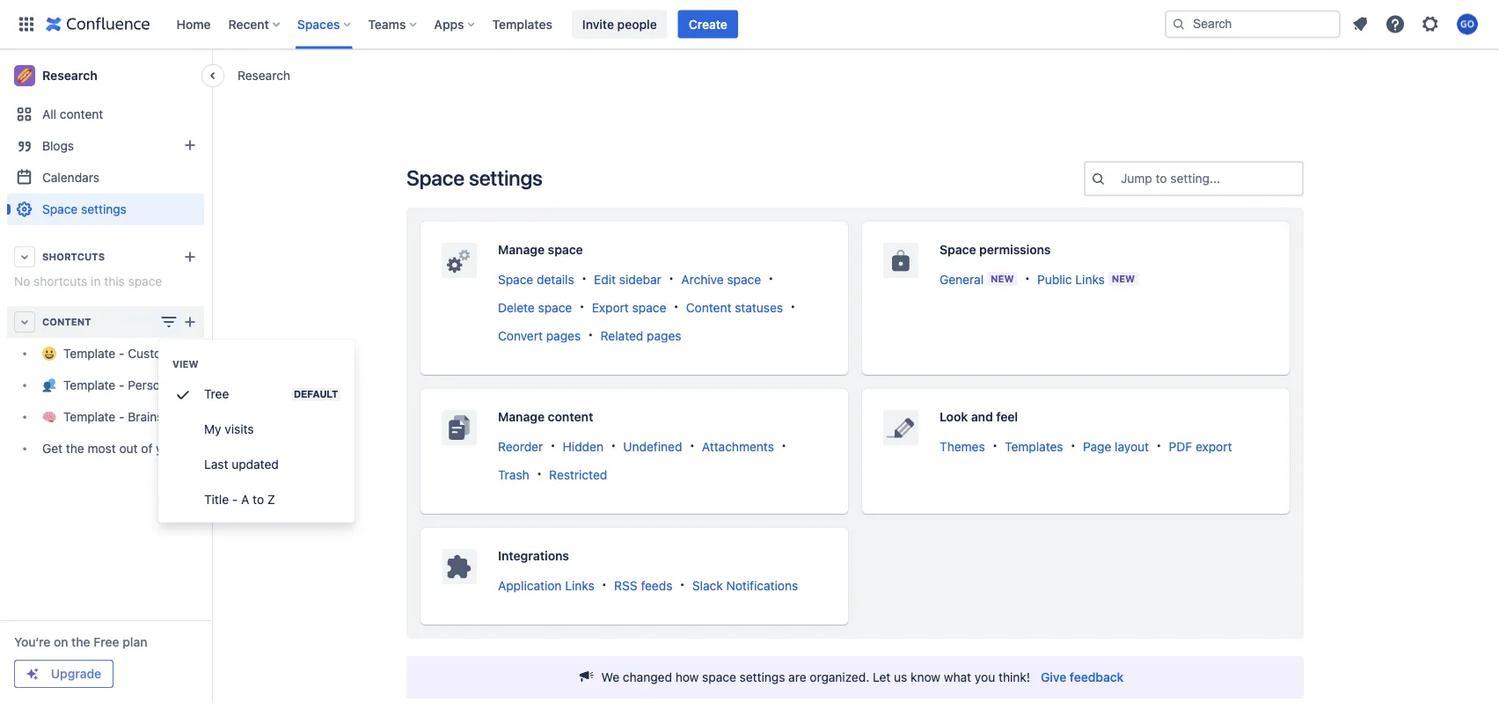 Task type: describe. For each thing, give the bounding box(es) containing it.
templates for the rightmost templates link
[[1005, 439, 1063, 453]]

title
[[204, 492, 229, 507]]

team
[[184, 441, 213, 456]]

get the most out of your team space link
[[7, 433, 250, 465]]

new
[[1112, 273, 1135, 285]]

space up content statuses
[[727, 272, 761, 286]]

template - brainstorming
[[63, 410, 207, 424]]

customer
[[128, 346, 183, 361]]

teams button
[[363, 10, 424, 38]]

slack
[[692, 578, 723, 592]]

calendars link
[[7, 162, 204, 194]]

invite
[[582, 17, 614, 31]]

1 horizontal spatial to
[[1156, 171, 1167, 186]]

updated
[[232, 457, 279, 472]]

home link
[[171, 10, 216, 38]]

- for customer
[[119, 346, 125, 361]]

convert
[[498, 328, 543, 343]]

what
[[944, 670, 972, 685]]

content for content statuses
[[686, 300, 732, 314]]

content for all content
[[60, 107, 103, 121]]

1 horizontal spatial templates link
[[1005, 439, 1063, 453]]

space element
[[0, 0, 1499, 702]]

general new
[[940, 272, 1014, 286]]

your profile and preferences image
[[1457, 14, 1478, 35]]

change view image
[[158, 311, 180, 333]]

2 horizontal spatial settings
[[740, 670, 785, 685]]

archive
[[681, 272, 724, 286]]

edit sidebar
[[594, 272, 662, 286]]

view
[[172, 359, 199, 370]]

delete space
[[498, 300, 572, 314]]

know
[[911, 670, 941, 685]]

recent
[[228, 17, 269, 31]]

space settings inside space 'element'
[[42, 202, 127, 216]]

sidebar
[[619, 272, 662, 286]]

a
[[241, 492, 249, 507]]

related pages link
[[601, 328, 682, 343]]

people
[[617, 17, 657, 31]]

delete
[[498, 300, 535, 314]]

settings inside space 'element'
[[81, 202, 127, 216]]

rss
[[614, 578, 638, 592]]

template for template - personas
[[63, 378, 116, 392]]

last updated button
[[158, 447, 355, 482]]

in
[[91, 274, 101, 289]]

shortcuts
[[34, 274, 87, 289]]

pages for related pages
[[647, 328, 682, 343]]

details
[[537, 272, 574, 286]]

feel
[[996, 410, 1018, 424]]

jump to setting...
[[1121, 171, 1220, 186]]

give
[[1041, 670, 1067, 685]]

space up last updated
[[216, 441, 250, 456]]

0 vertical spatial settings
[[469, 165, 543, 190]]

banner containing home
[[0, 0, 1499, 49]]

setting...
[[1171, 171, 1220, 186]]

layout
[[1115, 439, 1149, 453]]

template - personas link
[[7, 370, 204, 401]]

1 vertical spatial the
[[71, 635, 90, 649]]

appswitcher icon image
[[16, 14, 37, 35]]

hidden
[[563, 439, 604, 453]]

get
[[42, 441, 63, 456]]

space right this on the top of page
[[128, 274, 162, 289]]

create
[[689, 17, 728, 31]]

convert pages
[[498, 328, 581, 343]]

jump
[[1121, 171, 1153, 186]]

upgrade
[[51, 667, 101, 681]]

rss feeds link
[[614, 578, 673, 592]]

content button
[[7, 306, 204, 338]]

template - personas
[[63, 378, 180, 392]]

- for a
[[232, 492, 238, 507]]

restricted
[[549, 467, 607, 482]]

slack notifications link
[[692, 578, 798, 592]]

export
[[592, 300, 629, 314]]

archive space
[[681, 272, 761, 286]]

export space link
[[592, 300, 666, 314]]

search image
[[1172, 17, 1186, 31]]

space up details
[[548, 242, 583, 257]]

feeds
[[641, 578, 673, 592]]

brainstorming
[[128, 410, 207, 424]]

premium image
[[26, 667, 40, 681]]

links for public
[[1076, 272, 1105, 286]]

archive space link
[[681, 272, 761, 286]]

free
[[94, 635, 119, 649]]

0 vertical spatial the
[[66, 441, 84, 456]]

space settings link
[[7, 194, 204, 225]]

related
[[601, 328, 644, 343]]

teams
[[368, 17, 406, 31]]

research inside space 'element'
[[42, 68, 97, 83]]

page
[[1083, 439, 1112, 453]]

most
[[88, 441, 116, 456]]

space up related pages
[[632, 300, 666, 314]]

trash link
[[498, 467, 529, 482]]

shortcuts
[[42, 251, 105, 263]]

my
[[204, 422, 221, 436]]

edit sidebar link
[[594, 272, 662, 286]]

pdf export link
[[1169, 439, 1232, 453]]

plan
[[123, 635, 147, 649]]

content statuses link
[[686, 300, 783, 314]]

new
[[991, 273, 1014, 285]]

tree inside space 'element'
[[7, 338, 276, 465]]

no shortcuts in this space
[[14, 274, 162, 289]]

delete space link
[[498, 300, 572, 314]]

think!
[[999, 670, 1030, 685]]

1 research from the left
[[238, 68, 290, 82]]

public links link
[[1037, 272, 1105, 286]]

organized.
[[810, 670, 870, 685]]

0 horizontal spatial research link
[[7, 58, 204, 93]]



Task type: vqa. For each thing, say whether or not it's contained in the screenshot.
Help Image
no



Task type: locate. For each thing, give the bounding box(es) containing it.
Search field
[[1165, 10, 1341, 38]]

no
[[14, 274, 30, 289]]

undefined link
[[623, 439, 682, 453]]

pdf
[[1169, 439, 1192, 453]]

0 horizontal spatial to
[[253, 492, 264, 507]]

we changed how space settings are organized. let us know what you think!
[[601, 670, 1030, 685]]

public
[[1037, 272, 1072, 286]]

feedback
[[1070, 670, 1124, 685]]

- for personas
[[119, 378, 125, 392]]

content inside space 'element'
[[60, 107, 103, 121]]

content right all
[[60, 107, 103, 121]]

0 vertical spatial template
[[63, 346, 116, 361]]

confluence image
[[46, 14, 150, 35], [46, 14, 150, 35]]

template - customer interview report link
[[7, 338, 276, 370]]

space permissions
[[940, 242, 1051, 257]]

- inside title - a to z button
[[232, 492, 238, 507]]

templates right "apps" popup button
[[492, 17, 552, 31]]

- left the personas
[[119, 378, 125, 392]]

0 horizontal spatial content
[[42, 316, 91, 328]]

rss feeds
[[614, 578, 673, 592]]

2 pages from the left
[[647, 328, 682, 343]]

the right get
[[66, 441, 84, 456]]

research link up all content link
[[7, 58, 204, 93]]

to inside button
[[253, 492, 264, 507]]

reorder link
[[498, 439, 543, 453]]

templates down feel
[[1005, 439, 1063, 453]]

my visits
[[204, 422, 254, 436]]

2 vertical spatial settings
[[740, 670, 785, 685]]

calendars
[[42, 170, 99, 185]]

1 horizontal spatial space settings
[[407, 165, 543, 190]]

z
[[267, 492, 275, 507]]

links left new
[[1076, 272, 1105, 286]]

links for application
[[565, 578, 595, 592]]

pages right 'related'
[[647, 328, 682, 343]]

spaces
[[297, 17, 340, 31]]

template
[[63, 346, 116, 361], [63, 378, 116, 392], [63, 410, 116, 424]]

upgrade button
[[15, 661, 113, 687]]

template for template - customer interview report
[[63, 346, 116, 361]]

out
[[119, 441, 138, 456]]

template up the most
[[63, 410, 116, 424]]

get the most out of your team space
[[42, 441, 250, 456]]

pages
[[546, 328, 581, 343], [647, 328, 682, 343]]

you're on the free plan
[[14, 635, 147, 649]]

- left a
[[232, 492, 238, 507]]

2 research from the left
[[42, 68, 97, 83]]

0 horizontal spatial templates
[[492, 17, 552, 31]]

to right the jump
[[1156, 171, 1167, 186]]

templates link down feel
[[1005, 439, 1063, 453]]

1 horizontal spatial settings
[[469, 165, 543, 190]]

notification icon image
[[1350, 14, 1371, 35]]

themes
[[940, 439, 985, 453]]

space down details
[[538, 300, 572, 314]]

0 horizontal spatial pages
[[546, 328, 581, 343]]

space settings
[[407, 165, 543, 190], [42, 202, 127, 216]]

content up hidden link
[[548, 410, 593, 424]]

shortcuts button
[[7, 241, 204, 273]]

to left z
[[253, 492, 264, 507]]

1 vertical spatial manage
[[498, 410, 545, 424]]

content inside dropdown button
[[42, 316, 91, 328]]

1 vertical spatial content
[[42, 316, 91, 328]]

template down content dropdown button
[[63, 346, 116, 361]]

links
[[1076, 272, 1105, 286], [565, 578, 595, 592]]

related pages
[[601, 328, 682, 343]]

title - a to z
[[204, 492, 275, 507]]

settings
[[469, 165, 543, 190], [81, 202, 127, 216], [740, 670, 785, 685]]

pdf export
[[1169, 439, 1232, 453]]

1 template from the top
[[63, 346, 116, 361]]

content for content
[[42, 316, 91, 328]]

1 vertical spatial settings
[[81, 202, 127, 216]]

manage up reorder link
[[498, 410, 545, 424]]

templates inside global element
[[492, 17, 552, 31]]

and
[[971, 410, 993, 424]]

this
[[104, 274, 125, 289]]

content down shortcuts
[[42, 316, 91, 328]]

reorder
[[498, 439, 543, 453]]

0 vertical spatial to
[[1156, 171, 1167, 186]]

default
[[294, 389, 338, 400]]

page layout
[[1083, 439, 1149, 453]]

changed
[[623, 670, 672, 685]]

0 horizontal spatial content
[[60, 107, 103, 121]]

templates link right "apps" popup button
[[487, 10, 558, 38]]

0 horizontal spatial research
[[42, 68, 97, 83]]

manage for manage space
[[498, 242, 545, 257]]

0 vertical spatial links
[[1076, 272, 1105, 286]]

3 template from the top
[[63, 410, 116, 424]]

1 vertical spatial to
[[253, 492, 264, 507]]

space inside 'element'
[[42, 202, 78, 216]]

1 vertical spatial space settings
[[42, 202, 127, 216]]

0 horizontal spatial links
[[565, 578, 595, 592]]

space right how
[[702, 670, 736, 685]]

1 horizontal spatial content
[[548, 410, 593, 424]]

1 vertical spatial templates link
[[1005, 439, 1063, 453]]

0 vertical spatial manage
[[498, 242, 545, 257]]

1 horizontal spatial pages
[[647, 328, 682, 343]]

1 vertical spatial content
[[548, 410, 593, 424]]

manage up space details link
[[498, 242, 545, 257]]

settings down "calendars" link
[[81, 202, 127, 216]]

content
[[60, 107, 103, 121], [548, 410, 593, 424]]

manage content
[[498, 410, 593, 424]]

- down template - personas
[[119, 410, 125, 424]]

research link down recent 'dropdown button'
[[238, 66, 290, 84]]

all
[[42, 107, 56, 121]]

0 vertical spatial templates
[[492, 17, 552, 31]]

settings up manage space
[[469, 165, 543, 190]]

title - a to z button
[[158, 482, 355, 517]]

on
[[54, 635, 68, 649]]

report
[[241, 346, 276, 361]]

space details link
[[498, 272, 574, 286]]

0 horizontal spatial space settings
[[42, 202, 127, 216]]

2 manage from the top
[[498, 410, 545, 424]]

- inside template - personas link
[[119, 378, 125, 392]]

export
[[1196, 439, 1232, 453]]

template up template - brainstorming link
[[63, 378, 116, 392]]

spaces button
[[292, 10, 358, 38]]

1 horizontal spatial templates
[[1005, 439, 1063, 453]]

pages for convert pages
[[546, 328, 581, 343]]

settings icon image
[[1420, 14, 1441, 35]]

1 horizontal spatial research link
[[238, 66, 290, 84]]

template inside template - personas link
[[63, 378, 116, 392]]

you
[[975, 670, 995, 685]]

create a blog image
[[180, 135, 201, 156]]

template inside template - customer interview report link
[[63, 346, 116, 361]]

are
[[789, 670, 807, 685]]

1 vertical spatial template
[[63, 378, 116, 392]]

- inside template - customer interview report link
[[119, 346, 125, 361]]

your
[[156, 441, 181, 456]]

general link
[[940, 272, 984, 286]]

create a page image
[[180, 311, 201, 333]]

templates for templates link within global element
[[492, 17, 552, 31]]

0 horizontal spatial templates link
[[487, 10, 558, 38]]

1 manage from the top
[[498, 242, 545, 257]]

1 pages from the left
[[546, 328, 581, 343]]

space details
[[498, 272, 574, 286]]

0 vertical spatial space settings
[[407, 165, 543, 190]]

interview
[[187, 346, 238, 361]]

space
[[407, 165, 465, 190], [42, 202, 78, 216], [940, 242, 976, 257], [498, 272, 533, 286]]

pages down delete space link
[[546, 328, 581, 343]]

research link
[[7, 58, 204, 93], [238, 66, 290, 84]]

look and feel
[[940, 410, 1018, 424]]

template inside template - brainstorming link
[[63, 410, 116, 424]]

- for brainstorming
[[119, 410, 125, 424]]

content
[[686, 300, 732, 314], [42, 316, 91, 328]]

2 vertical spatial template
[[63, 410, 116, 424]]

templates link inside global element
[[487, 10, 558, 38]]

selected image
[[172, 384, 194, 405]]

0 horizontal spatial settings
[[81, 202, 127, 216]]

the right on in the bottom left of the page
[[71, 635, 90, 649]]

give feedback button
[[1030, 663, 1135, 692]]

research up all content
[[42, 68, 97, 83]]

tree
[[204, 387, 229, 401]]

the
[[66, 441, 84, 456], [71, 635, 90, 649]]

permissions
[[979, 242, 1051, 257]]

blogs link
[[7, 130, 204, 162]]

- inside template - brainstorming link
[[119, 410, 125, 424]]

recent button
[[223, 10, 287, 38]]

1 horizontal spatial links
[[1076, 272, 1105, 286]]

trash
[[498, 467, 529, 482]]

view group
[[158, 340, 355, 523]]

create link
[[678, 10, 738, 38]]

content for manage content
[[548, 410, 593, 424]]

help icon image
[[1385, 14, 1406, 35]]

templates
[[492, 17, 552, 31], [1005, 439, 1063, 453]]

personas
[[128, 378, 180, 392]]

template for template - brainstorming
[[63, 410, 116, 424]]

manage space
[[498, 242, 583, 257]]

0 vertical spatial content
[[686, 300, 732, 314]]

links left rss
[[565, 578, 595, 592]]

templates link
[[487, 10, 558, 38], [1005, 439, 1063, 453]]

template - brainstorming link
[[7, 401, 207, 433]]

global element
[[11, 0, 1161, 49]]

banner
[[0, 0, 1499, 49]]

all content
[[42, 107, 103, 121]]

0 vertical spatial content
[[60, 107, 103, 121]]

tree
[[7, 338, 276, 465]]

application links
[[498, 578, 595, 592]]

1 horizontal spatial research
[[238, 68, 290, 82]]

manage
[[498, 242, 545, 257], [498, 410, 545, 424]]

1 vertical spatial templates
[[1005, 439, 1063, 453]]

manage for manage content
[[498, 410, 545, 424]]

content down archive
[[686, 300, 732, 314]]

1 vertical spatial links
[[565, 578, 595, 592]]

tree containing template - customer interview report
[[7, 338, 276, 465]]

1 horizontal spatial content
[[686, 300, 732, 314]]

- up template - personas
[[119, 346, 125, 361]]

settings left are
[[740, 670, 785, 685]]

restricted link
[[549, 467, 607, 482]]

2 template from the top
[[63, 378, 116, 392]]

statuses
[[735, 300, 783, 314]]

hidden link
[[563, 439, 604, 453]]

invite people
[[582, 17, 657, 31]]

research down recent 'dropdown button'
[[238, 68, 290, 82]]

template - customer interview report
[[63, 346, 276, 361]]

attachments link
[[702, 439, 774, 453]]

0 vertical spatial templates link
[[487, 10, 558, 38]]



